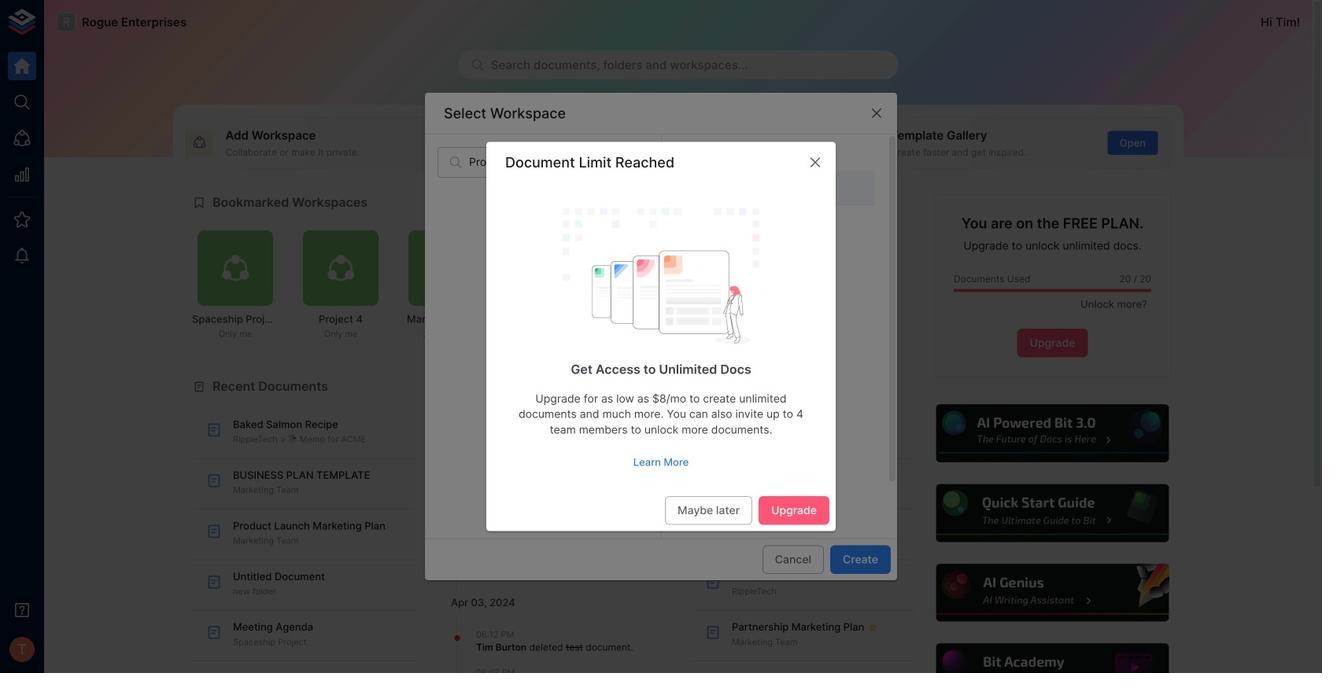 Task type: vqa. For each thing, say whether or not it's contained in the screenshot.
Library
no



Task type: locate. For each thing, give the bounding box(es) containing it.
dialog
[[425, 93, 897, 591], [486, 142, 836, 532]]

3 help image from the top
[[934, 562, 1171, 625]]

4 help image from the top
[[934, 642, 1171, 674]]

Search Workspaces... text field
[[469, 147, 649, 178]]

1 help image from the top
[[934, 403, 1171, 465]]

help image
[[934, 403, 1171, 465], [934, 482, 1171, 545], [934, 562, 1171, 625], [934, 642, 1171, 674]]



Task type: describe. For each thing, give the bounding box(es) containing it.
2 help image from the top
[[934, 482, 1171, 545]]



